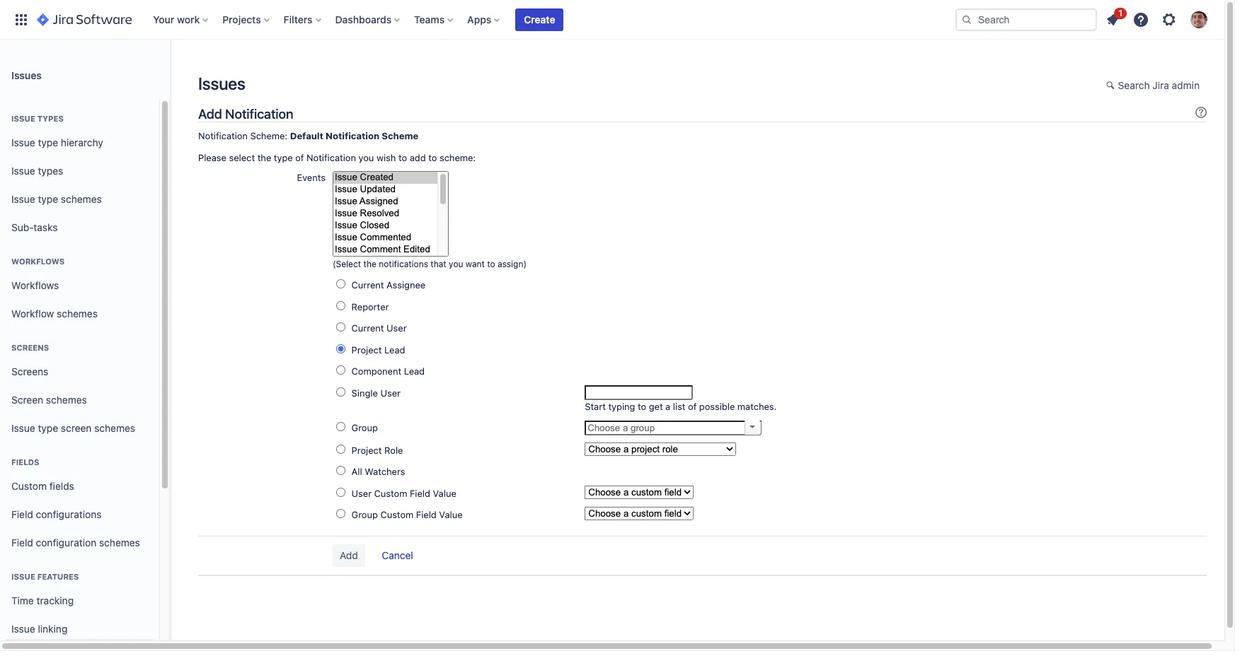 Task type: locate. For each thing, give the bounding box(es) containing it.
0 vertical spatial workflows
[[11, 257, 65, 266]]

schemes
[[61, 193, 102, 205], [57, 308, 98, 320], [46, 394, 87, 406], [94, 422, 135, 434], [99, 537, 140, 549]]

scheme:
[[439, 152, 476, 163]]

time tracking link
[[6, 587, 154, 616]]

None text field
[[585, 386, 693, 401]]

scheme:
[[250, 130, 287, 142]]

current down reporter
[[351, 323, 384, 334]]

settings image
[[1161, 11, 1178, 28]]

apps button
[[463, 8, 506, 31]]

workflow schemes link
[[6, 300, 154, 328]]

1 vertical spatial lead
[[404, 366, 425, 377]]

group
[[351, 423, 378, 434], [351, 510, 378, 521]]

0 vertical spatial lead
[[384, 345, 405, 356]]

project up all
[[351, 445, 382, 456]]

type for schemes
[[38, 193, 58, 205]]

2 group from the top
[[351, 510, 378, 521]]

project role
[[351, 445, 403, 456]]

type left screen
[[38, 422, 58, 434]]

(select the notifications that you want to assign)
[[333, 259, 527, 270]]

issue linking
[[11, 623, 67, 635]]

all
[[351, 467, 362, 478]]

2 screens from the top
[[11, 366, 48, 378]]

1
[[1119, 7, 1123, 18]]

workflows down sub-tasks
[[11, 257, 65, 266]]

banner
[[0, 0, 1224, 40]]

1 project from the top
[[351, 345, 382, 356]]

issue left the types
[[11, 114, 35, 123]]

notification up events
[[307, 152, 356, 163]]

3 issue from the top
[[11, 165, 35, 177]]

want
[[466, 259, 485, 270]]

None submit
[[333, 545, 365, 567]]

field inside field configurations link
[[11, 509, 33, 521]]

project for project lead
[[351, 345, 382, 356]]

to
[[398, 152, 407, 163], [428, 152, 437, 163], [487, 259, 495, 270], [638, 401, 646, 413]]

screens inside screens link
[[11, 366, 48, 378]]

time tracking
[[11, 595, 74, 607]]

screens down workflow
[[11, 343, 49, 352]]

workflows for workflows group
[[11, 257, 65, 266]]

user for single user
[[380, 388, 401, 399]]

workflows group
[[6, 242, 154, 333]]

1 vertical spatial value
[[439, 510, 463, 521]]

type up tasks
[[38, 193, 58, 205]]

a
[[665, 401, 670, 413]]

type down the types
[[38, 136, 58, 148]]

type inside screens group
[[38, 422, 58, 434]]

component
[[351, 366, 401, 377]]

0 vertical spatial project
[[351, 345, 382, 356]]

you left 'wish'
[[359, 152, 374, 163]]

4 issue from the top
[[11, 193, 35, 205]]

your work
[[153, 13, 200, 25]]

to right "want"
[[487, 259, 495, 270]]

teams button
[[410, 8, 459, 31]]

field configurations
[[11, 509, 102, 521]]

0 vertical spatial screens
[[11, 343, 49, 352]]

lead right component
[[404, 366, 425, 377]]

current up reporter
[[351, 280, 384, 291]]

custom down watchers
[[374, 488, 407, 499]]

0 vertical spatial group
[[351, 423, 378, 434]]

screens group
[[6, 328, 154, 447]]

screens
[[11, 343, 49, 352], [11, 366, 48, 378]]

current for current assignee
[[351, 280, 384, 291]]

issue down issue types
[[11, 136, 35, 148]]

field configurations link
[[6, 501, 154, 529]]

create
[[524, 13, 555, 25]]

screens up screen
[[11, 366, 48, 378]]

custom fields link
[[6, 473, 154, 501]]

screen
[[11, 394, 43, 406]]

lead for project lead
[[384, 345, 405, 356]]

0 horizontal spatial the
[[257, 152, 271, 163]]

screen schemes link
[[6, 386, 154, 415]]

get
[[649, 401, 663, 413]]

workflow
[[11, 308, 54, 320]]

issues up add
[[198, 74, 245, 93]]

workflows
[[11, 257, 65, 266], [11, 279, 59, 291]]

issue up sub-
[[11, 193, 35, 205]]

custom down 'fields'
[[11, 480, 47, 492]]

create button
[[515, 8, 564, 31]]

Project Lead radio
[[336, 345, 345, 354]]

Single User radio
[[336, 388, 345, 397]]

notification up please
[[198, 130, 248, 142]]

issue for issue types
[[11, 114, 35, 123]]

1 horizontal spatial the
[[363, 259, 376, 270]]

group right group custom field value radio
[[351, 510, 378, 521]]

select
[[229, 152, 255, 163]]

of
[[295, 152, 304, 163], [688, 401, 697, 413]]

screens for screens link
[[11, 366, 48, 378]]

notification
[[225, 106, 293, 122], [198, 130, 248, 142], [326, 130, 379, 142], [307, 152, 356, 163]]

group right group radio
[[351, 423, 378, 434]]

1 vertical spatial workflows
[[11, 279, 59, 291]]

schemes down 'issue types' link
[[61, 193, 102, 205]]

5 issue from the top
[[11, 422, 35, 434]]

user up project lead
[[387, 323, 407, 334]]

schemes down the "workflows" link
[[57, 308, 98, 320]]

1 horizontal spatial issues
[[198, 74, 245, 93]]

1 workflows from the top
[[11, 257, 65, 266]]

2 workflows from the top
[[11, 279, 59, 291]]

help image
[[1132, 11, 1149, 28]]

issue types
[[11, 165, 63, 177]]

1 vertical spatial group
[[351, 510, 378, 521]]

0 horizontal spatial you
[[359, 152, 374, 163]]

0 vertical spatial of
[[295, 152, 304, 163]]

1 vertical spatial screens
[[11, 366, 48, 378]]

of down default
[[295, 152, 304, 163]]

type for screen
[[38, 422, 58, 434]]

issue type schemes
[[11, 193, 102, 205]]

user down component lead
[[380, 388, 401, 399]]

User Custom Field Value radio
[[336, 488, 345, 497]]

custom for user
[[374, 488, 407, 499]]

wish
[[377, 152, 396, 163]]

1 vertical spatial current
[[351, 323, 384, 334]]

issue type hierarchy link
[[6, 129, 154, 157]]

appswitcher icon image
[[13, 11, 30, 28]]

7 issue from the top
[[11, 623, 35, 635]]

value up group custom field value
[[433, 488, 456, 499]]

issues
[[11, 69, 42, 81], [198, 74, 245, 93]]

to left add
[[398, 152, 407, 163]]

2 project from the top
[[351, 445, 382, 456]]

issue type hierarchy
[[11, 136, 103, 148]]

issue features group
[[6, 558, 154, 648]]

issue down screen
[[11, 422, 35, 434]]

0 vertical spatial user
[[387, 323, 407, 334]]

current
[[351, 280, 384, 291], [351, 323, 384, 334]]

issue left types
[[11, 165, 35, 177]]

1 screens from the top
[[11, 343, 49, 352]]

component lead
[[351, 366, 425, 377]]

workflow schemes
[[11, 308, 98, 320]]

issue for issue linking
[[11, 623, 35, 635]]

filters button
[[279, 8, 327, 31]]

you right 'that'
[[449, 259, 463, 270]]

custom down user custom field value
[[380, 510, 414, 521]]

cancel link
[[375, 546, 420, 568]]

workflows inside the "workflows" link
[[11, 279, 59, 291]]

0 vertical spatial current
[[351, 280, 384, 291]]

issue features
[[11, 573, 79, 582]]

workflows for the "workflows" link
[[11, 279, 59, 291]]

workflows up workflow
[[11, 279, 59, 291]]

1 group from the top
[[351, 423, 378, 434]]

1 vertical spatial the
[[363, 259, 376, 270]]

schemes right screen
[[94, 422, 135, 434]]

lead
[[384, 345, 405, 356], [404, 366, 425, 377]]

jira software image
[[37, 11, 132, 28], [37, 11, 132, 28]]

lead up component lead
[[384, 345, 405, 356]]

cancel
[[382, 550, 413, 562]]

the down scheme:
[[257, 152, 271, 163]]

group for group
[[351, 423, 378, 434]]

schemes down field configurations link
[[99, 537, 140, 549]]

current user
[[351, 323, 407, 334]]

1 vertical spatial project
[[351, 445, 382, 456]]

(select
[[333, 259, 361, 270]]

the
[[257, 152, 271, 163], [363, 259, 376, 270]]

All Watchers radio
[[336, 467, 345, 476]]

schemes inside issue type schemes link
[[61, 193, 102, 205]]

1 vertical spatial user
[[380, 388, 401, 399]]

you
[[359, 152, 374, 163], [449, 259, 463, 270]]

add
[[410, 152, 426, 163]]

issue down time
[[11, 623, 35, 635]]

primary element
[[8, 0, 955, 39]]

project lead
[[351, 345, 405, 356]]

schemes inside the issue type screen schemes link
[[94, 422, 135, 434]]

linking
[[38, 623, 67, 635]]

list
[[673, 401, 685, 413]]

1 vertical spatial you
[[449, 259, 463, 270]]

issue type screen schemes link
[[6, 415, 154, 443]]

schemes up issue type screen schemes
[[46, 394, 87, 406]]

custom for group
[[380, 510, 414, 521]]

work
[[177, 13, 200, 25]]

user right user custom field value radio
[[351, 488, 372, 499]]

single
[[351, 388, 378, 399]]

type
[[38, 136, 58, 148], [274, 152, 293, 163], [38, 193, 58, 205], [38, 422, 58, 434]]

Current Assignee radio
[[336, 280, 345, 289]]

of right list
[[688, 401, 697, 413]]

type down scheme:
[[274, 152, 293, 163]]

field
[[410, 488, 430, 499], [11, 509, 33, 521], [416, 510, 437, 521], [11, 537, 33, 549]]

that
[[431, 259, 446, 270]]

issue for issue type hierarchy
[[11, 136, 35, 148]]

1 vertical spatial of
[[688, 401, 697, 413]]

the right the (select at the left of the page
[[363, 259, 376, 270]]

1 current from the top
[[351, 280, 384, 291]]

project up component
[[351, 345, 382, 356]]

value down user custom field value
[[439, 510, 463, 521]]

0 vertical spatial value
[[433, 488, 456, 499]]

1 issue from the top
[[11, 114, 35, 123]]

screen schemes
[[11, 394, 87, 406]]

issue for issue features
[[11, 573, 35, 582]]

2 issue from the top
[[11, 136, 35, 148]]

issue types group
[[6, 99, 154, 246]]

6 issue from the top
[[11, 573, 35, 582]]

projects
[[222, 13, 261, 25]]

project for project role
[[351, 445, 382, 456]]

possible
[[699, 401, 735, 413]]

issue inside screens group
[[11, 422, 35, 434]]

all watchers
[[351, 467, 405, 478]]

field down custom fields
[[11, 509, 33, 521]]

issues up issue types
[[11, 69, 42, 81]]

1 horizontal spatial of
[[688, 401, 697, 413]]

tracking
[[36, 595, 74, 607]]

notification scheme: default notification scheme
[[198, 130, 418, 142]]

configuration
[[36, 537, 96, 549]]

user
[[387, 323, 407, 334], [380, 388, 401, 399], [351, 488, 372, 499]]

screen
[[61, 422, 92, 434]]

Choose a group text field
[[585, 421, 762, 436]]

issue up time
[[11, 573, 35, 582]]

0 horizontal spatial of
[[295, 152, 304, 163]]

watchers
[[365, 467, 405, 478]]

2 current from the top
[[351, 323, 384, 334]]



Task type: describe. For each thing, give the bounding box(es) containing it.
custom fields
[[11, 480, 74, 492]]

sub-tasks link
[[6, 214, 154, 242]]

to right add
[[428, 152, 437, 163]]

sub-
[[11, 221, 34, 233]]

current for current user
[[351, 323, 384, 334]]

1 horizontal spatial you
[[449, 259, 463, 270]]

Group radio
[[336, 423, 345, 432]]

please
[[198, 152, 226, 163]]

features
[[37, 573, 79, 582]]

start typing to get a list of possible matches.
[[585, 401, 777, 413]]

0 vertical spatial the
[[257, 152, 271, 163]]

typing
[[608, 401, 635, 413]]

time
[[11, 595, 34, 607]]

group for group custom field value
[[351, 510, 378, 521]]

your profile and settings image
[[1190, 11, 1207, 28]]

fields
[[49, 480, 74, 492]]

assignee
[[387, 280, 426, 291]]

field configuration schemes link
[[6, 529, 154, 558]]

start
[[585, 401, 606, 413]]

apps
[[467, 13, 491, 25]]

Search field
[[955, 8, 1097, 31]]

issue for issue types
[[11, 165, 35, 177]]

field down user custom field value
[[416, 510, 437, 521]]

fields group
[[6, 443, 154, 562]]

field up group custom field value
[[410, 488, 430, 499]]

issue types
[[11, 114, 64, 123]]

custom inside fields group
[[11, 480, 47, 492]]

events
[[297, 172, 326, 184]]

please select the type of notification you wish to add to scheme:
[[198, 152, 476, 163]]

your
[[153, 13, 174, 25]]

Group Custom Field Value radio
[[336, 510, 345, 519]]

scheme
[[382, 130, 418, 142]]

0 horizontal spatial issues
[[11, 69, 42, 81]]

current assignee
[[351, 280, 426, 291]]

issue types link
[[6, 157, 154, 185]]

user for current user
[[387, 323, 407, 334]]

reporter
[[351, 301, 389, 313]]

configurations
[[36, 509, 102, 521]]

sub-tasks
[[11, 221, 58, 233]]

jira
[[1153, 79, 1169, 91]]

matches.
[[737, 401, 777, 413]]

issue type screen schemes
[[11, 422, 135, 434]]

value for user custom field value
[[433, 488, 456, 499]]

screens link
[[6, 358, 154, 386]]

types
[[37, 114, 64, 123]]

Project Role radio
[[336, 445, 345, 454]]

small image
[[1106, 80, 1117, 91]]

sidebar navigation image
[[154, 57, 185, 85]]

search jira admin
[[1118, 79, 1200, 91]]

schemes inside workflow schemes link
[[57, 308, 98, 320]]

notification up please select the type of notification you wish to add to scheme:
[[326, 130, 379, 142]]

assign)
[[498, 259, 527, 270]]

group custom field value
[[351, 510, 463, 521]]

screens for screens group
[[11, 343, 49, 352]]

search
[[1118, 79, 1150, 91]]

field up issue features
[[11, 537, 33, 549]]

to left get
[[638, 401, 646, 413]]

notifications image
[[1104, 11, 1121, 28]]

field configuration schemes
[[11, 537, 140, 549]]

user custom field value
[[351, 488, 456, 499]]

issue for issue type schemes
[[11, 193, 35, 205]]

projects button
[[218, 8, 275, 31]]

lead for component lead
[[404, 366, 425, 377]]

dashboards
[[335, 13, 392, 25]]

Reporter radio
[[336, 301, 345, 310]]

your work button
[[149, 8, 214, 31]]

fields
[[11, 458, 39, 467]]

default
[[290, 130, 323, 142]]

workflows link
[[6, 272, 154, 300]]

notification up scheme:
[[225, 106, 293, 122]]

schemes inside the screen schemes link
[[46, 394, 87, 406]]

types
[[38, 165, 63, 177]]

Current User radio
[[336, 323, 345, 332]]

add notification
[[198, 106, 293, 122]]

single user
[[351, 388, 401, 399]]

0 vertical spatial you
[[359, 152, 374, 163]]

2 vertical spatial user
[[351, 488, 372, 499]]

banner containing your work
[[0, 0, 1224, 40]]

value for group custom field value
[[439, 510, 463, 521]]

add
[[198, 106, 222, 122]]

teams
[[414, 13, 445, 25]]

schemes inside the field configuration schemes link
[[99, 537, 140, 549]]

issue linking link
[[6, 616, 154, 644]]

dashboards button
[[331, 8, 406, 31]]

admin
[[1172, 79, 1200, 91]]

hierarchy
[[61, 136, 103, 148]]

search image
[[961, 14, 972, 25]]

tasks
[[34, 221, 58, 233]]

notifications
[[379, 259, 428, 270]]

role
[[384, 445, 403, 456]]

type for hierarchy
[[38, 136, 58, 148]]

Component Lead radio
[[336, 366, 345, 375]]

issue for issue type screen schemes
[[11, 422, 35, 434]]

search jira admin link
[[1099, 75, 1207, 98]]

filters
[[284, 13, 313, 25]]



Task type: vqa. For each thing, say whether or not it's contained in the screenshot.
Issue Features
yes



